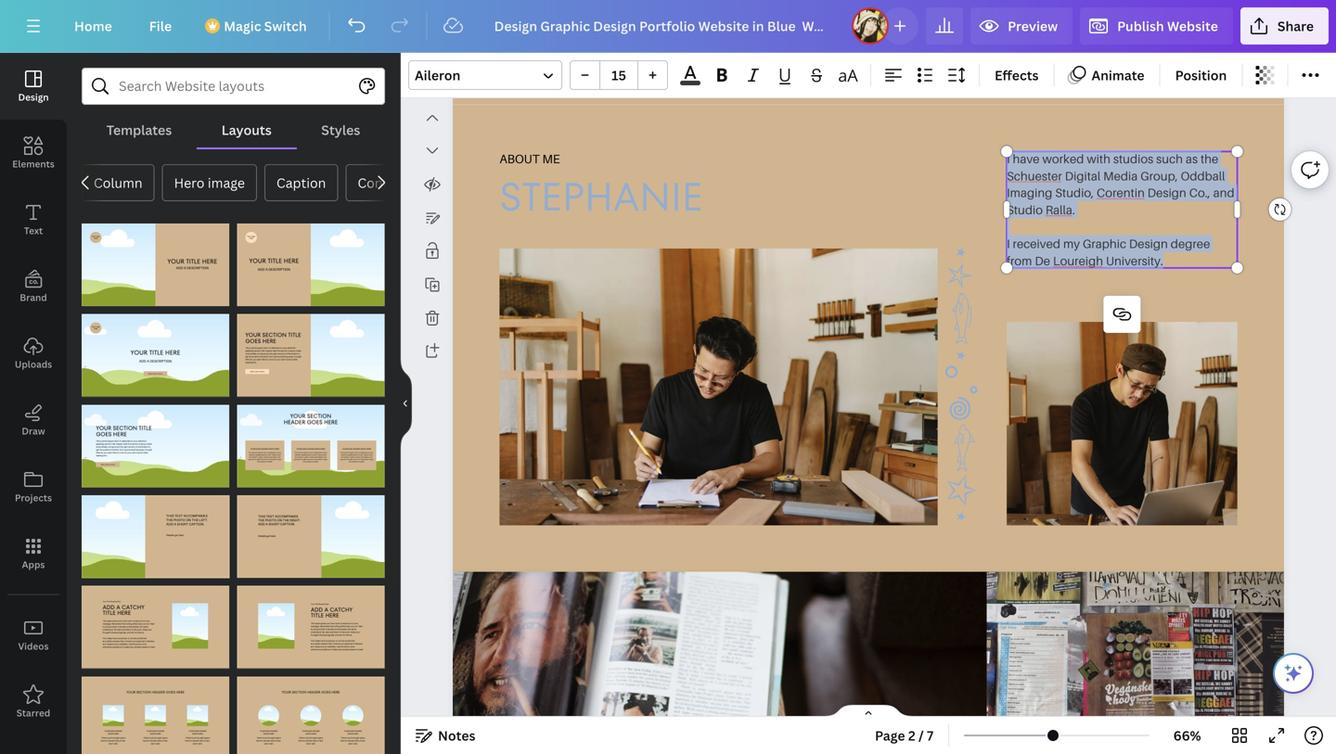 Task type: describe. For each thing, give the bounding box(es) containing it.
layouts button
[[197, 112, 297, 148]]

styles
[[321, 121, 360, 139]]

/
[[919, 727, 924, 745]]

uploads button
[[0, 320, 67, 387]]

hero image button
[[162, 164, 257, 201]]

go
[[175, 534, 178, 537]]

me
[[543, 151, 560, 166]]

degree
[[1171, 236, 1211, 251]]

𓆜
[[934, 422, 991, 474]]

co.,
[[1190, 185, 1211, 200]]

about me
[[500, 151, 560, 166]]

aileron
[[415, 66, 461, 84]]

– – number field
[[606, 66, 632, 84]]

design button
[[0, 53, 67, 120]]

preview
[[1008, 17, 1058, 35]]

starred
[[16, 707, 50, 720]]

templates
[[107, 121, 172, 139]]

magic switch button
[[194, 7, 322, 45]]

graphic
[[1083, 236, 1127, 251]]

caption button
[[264, 164, 338, 201]]

draw button
[[0, 387, 67, 454]]

schuester
[[1007, 168, 1063, 183]]

switch
[[264, 17, 307, 35]]

magic switch
[[224, 17, 307, 35]]

contact
[[358, 174, 408, 192]]

share
[[1278, 17, 1314, 35]]

i have worked with studios such as the schuester digital media group, oddball imaging studio, corentin design co., and studio ralla.
[[1007, 151, 1235, 217]]

stephanie
[[500, 169, 703, 224]]

my
[[1064, 236, 1081, 251]]

𓆟
[[934, 290, 991, 346]]

accompanies
[[184, 514, 208, 518]]

hero
[[174, 174, 205, 192]]

share button
[[1241, 7, 1329, 45]]

canva assistant image
[[1283, 663, 1305, 685]]

home
[[74, 17, 112, 35]]

animate button
[[1062, 60, 1153, 90]]

page
[[875, 727, 906, 745]]

on
[[186, 518, 191, 522]]

here
[[179, 534, 184, 537]]

this text accompanies the photo on the left. add a short caption. group
[[82, 485, 230, 579]]

column
[[94, 174, 143, 192]]

｡
[[934, 364, 991, 385]]

magic
[[224, 17, 261, 35]]

layouts
[[222, 121, 272, 139]]

design inside i received my graphic design degree from de loureigh university.
[[1130, 236, 1169, 251]]

caption
[[277, 174, 326, 192]]

about
[[500, 151, 540, 166]]

templates button
[[82, 112, 197, 148]]

this text accompanies the photo on the left. add a short caption. details go here
[[166, 514, 208, 537]]

oddball
[[1181, 168, 1226, 183]]

brand
[[20, 291, 47, 304]]

from
[[1007, 253, 1033, 268]]

𖦹
[[934, 395, 991, 422]]

⭒
[[934, 261, 991, 290]]

page 2 / 7 button
[[868, 721, 941, 751]]

group,
[[1141, 168, 1179, 183]]

add
[[166, 522, 173, 526]]

aileron button
[[408, 60, 563, 90]]

Search Website layouts search field
[[119, 69, 348, 104]]

contact button
[[346, 164, 420, 201]]

media
[[1104, 168, 1138, 183]]

short
[[177, 522, 188, 526]]

0 horizontal spatial the
[[166, 518, 173, 522]]

image
[[208, 174, 245, 192]]

1 ⋆ from the top
[[934, 243, 991, 261]]



Task type: vqa. For each thing, say whether or not it's contained in the screenshot.
Hide pages Image
no



Task type: locate. For each thing, give the bounding box(es) containing it.
2 vertical spatial design
[[1130, 236, 1169, 251]]

publish website
[[1118, 17, 1219, 35]]

⋆
[[934, 243, 991, 261], [934, 346, 991, 364], [934, 507, 991, 526]]

⋆ left the from
[[934, 243, 991, 261]]

notes button
[[408, 721, 483, 751]]

effects
[[995, 66, 1039, 84]]

projects
[[15, 492, 52, 505]]

videos button
[[0, 602, 67, 669]]

design
[[18, 91, 49, 103], [1148, 185, 1187, 200], [1130, 236, 1169, 251]]

show pages image
[[824, 705, 913, 719]]

i up the from
[[1007, 236, 1011, 251]]

videos
[[18, 640, 49, 653]]

notes
[[438, 727, 476, 745]]

file button
[[134, 7, 187, 45]]

design inside the i have worked with studios such as the schuester digital media group, oddball imaging studio, corentin design co., and studio ralla.
[[1148, 185, 1187, 200]]

design inside button
[[18, 91, 49, 103]]

7
[[927, 727, 934, 745]]

0 vertical spatial i
[[1007, 151, 1011, 166]]

the inside the i have worked with studios such as the schuester digital media group, oddball imaging studio, corentin design co., and studio ralla.
[[1201, 151, 1219, 166]]

i left have
[[1007, 151, 1011, 166]]

home link
[[59, 7, 127, 45]]

effects button
[[988, 60, 1047, 90]]

i
[[1007, 151, 1011, 166], [1007, 236, 1011, 251]]

none text field containing i have worked with studios such as the schuester digital media group, oddball imaging studio, corentin design co., and studio ralla.
[[1007, 150, 1238, 269]]

projects button
[[0, 454, 67, 521]]

1 vertical spatial ⋆
[[934, 346, 991, 364]]

uploads
[[15, 358, 52, 371]]

position button
[[1168, 60, 1235, 90]]

publish website button
[[1081, 7, 1234, 45]]

#393636 image
[[681, 81, 701, 85], [681, 81, 701, 85]]

group
[[570, 60, 668, 90], [82, 213, 230, 307], [237, 213, 385, 307], [82, 303, 230, 398], [237, 303, 385, 398], [82, 394, 230, 488], [237, 394, 385, 488], [237, 485, 385, 579], [82, 575, 230, 670], [237, 575, 385, 670], [82, 666, 230, 755], [237, 666, 385, 755]]

i received my graphic design degree from de loureigh university.
[[1007, 236, 1211, 268]]

starred button
[[0, 669, 67, 736]]

None text field
[[1007, 150, 1238, 269]]

publish
[[1118, 17, 1165, 35]]

de
[[1035, 253, 1051, 268]]

column button
[[82, 164, 155, 201]]

design up elements button
[[18, 91, 49, 103]]

elements
[[12, 158, 55, 170]]

studio,
[[1056, 185, 1095, 200]]

digital
[[1065, 168, 1101, 183]]

the
[[1201, 151, 1219, 166], [166, 518, 173, 522], [192, 518, 198, 522]]

file
[[149, 17, 172, 35]]

design down group,
[[1148, 185, 1187, 200]]

i inside the i have worked with studios such as the schuester digital media group, oddball imaging studio, corentin design co., and studio ralla.
[[1007, 151, 1011, 166]]

styles button
[[297, 112, 385, 148]]

text
[[175, 514, 183, 518]]

1 vertical spatial design
[[1148, 185, 1187, 200]]

66%
[[1174, 727, 1202, 745]]

such
[[1157, 151, 1184, 166]]

apps
[[22, 559, 45, 571]]

2
[[909, 727, 916, 745]]

design up university.
[[1130, 236, 1169, 251]]

i inside i received my graphic design degree from de loureigh university.
[[1007, 236, 1011, 251]]

with
[[1087, 151, 1111, 166]]

preview button
[[971, 7, 1073, 45]]

text button
[[0, 187, 67, 253]]

animate
[[1092, 66, 1145, 84]]

position
[[1176, 66, 1227, 84]]

university.
[[1106, 253, 1164, 268]]

3 ⋆ from the top
[[934, 507, 991, 526]]

photo
[[174, 518, 185, 522]]

⋆ up ˚
[[934, 346, 991, 364]]

2 horizontal spatial the
[[1201, 151, 1219, 166]]

0 vertical spatial ⋆
[[934, 243, 991, 261]]

imaging
[[1007, 185, 1053, 200]]

this
[[166, 514, 174, 518]]

main menu bar
[[0, 0, 1337, 53]]

i for loureigh
[[1007, 236, 1011, 251]]

elements button
[[0, 120, 67, 187]]

the right on
[[192, 518, 198, 522]]

the right as
[[1201, 151, 1219, 166]]

a
[[174, 522, 176, 526]]

ralla.
[[1046, 202, 1076, 217]]

1 horizontal spatial the
[[192, 518, 198, 522]]

studio
[[1007, 202, 1043, 217]]

Design title text field
[[480, 7, 845, 45]]

apps button
[[0, 521, 67, 588]]

page 2 / 7
[[875, 727, 934, 745]]

⋆ down 𓆜
[[934, 507, 991, 526]]

side panel tab list
[[0, 53, 67, 736]]

66% button
[[1158, 721, 1218, 751]]

⋆ ⭒ 𓆟 ⋆ ｡ ˚ 𖦹 𓆜 ✩ ⋆
[[934, 243, 991, 526]]

brand button
[[0, 253, 67, 320]]

as
[[1186, 151, 1198, 166]]

i for schuester
[[1007, 151, 1011, 166]]

2 ⋆ from the top
[[934, 346, 991, 364]]

hero image
[[174, 174, 245, 192]]

received
[[1013, 236, 1061, 251]]

2 i from the top
[[1007, 236, 1011, 251]]

details
[[166, 534, 174, 537]]

and
[[1214, 185, 1235, 200]]

0 vertical spatial design
[[18, 91, 49, 103]]

hide image
[[400, 359, 412, 448]]

corentin
[[1097, 185, 1145, 200]]

text
[[24, 225, 43, 237]]

studios
[[1114, 151, 1154, 166]]

worked
[[1043, 151, 1085, 166]]

1 i from the top
[[1007, 151, 1011, 166]]

2 vertical spatial ⋆
[[934, 507, 991, 526]]

left.
[[199, 518, 208, 522]]

website
[[1168, 17, 1219, 35]]

✩
[[934, 474, 991, 507]]

the left a on the left bottom of the page
[[166, 518, 173, 522]]

1 vertical spatial i
[[1007, 236, 1011, 251]]

loureigh
[[1054, 253, 1104, 268]]

draw
[[22, 425, 45, 438]]



